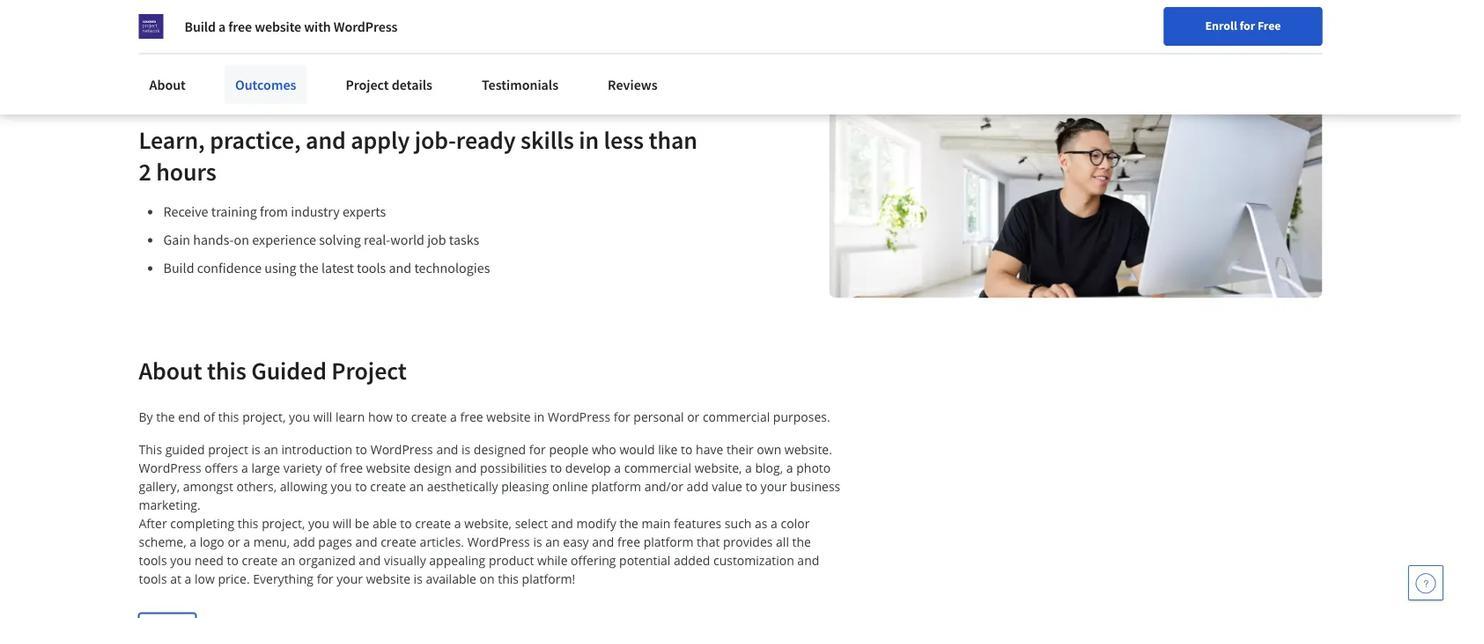 Task type: describe. For each thing, give the bounding box(es) containing it.
a left large
[[241, 459, 248, 476]]

this
[[139, 441, 162, 458]]

provides
[[723, 533, 773, 550]]

tasks
[[449, 231, 480, 249]]

build for build confidence using the latest tools and technologies
[[163, 259, 194, 277]]

0 horizontal spatial on
[[234, 231, 249, 249]]

the right by
[[156, 408, 175, 425]]

organized
[[299, 552, 356, 569]]

2
[[139, 156, 151, 187]]

an up everything
[[281, 552, 295, 569]]

1 horizontal spatial your
[[761, 478, 787, 495]]

that
[[697, 533, 720, 550]]

all
[[776, 533, 789, 550]]

scheme,
[[139, 533, 186, 550]]

job-
[[415, 124, 456, 155]]

and down modify
[[592, 533, 614, 550]]

blog,
[[756, 459, 783, 476]]

free
[[1258, 18, 1282, 33]]

skills
[[521, 124, 574, 155]]

their
[[727, 441, 754, 458]]

hands-
[[193, 231, 234, 249]]

or inside this guided project is an introduction to wordpress and is designed for people who would like to have their own website. wordpress offers a large variety of free website design and possibilities to develop a commercial website, a blog, a photo gallery, amongst others, allowing you to create an aesthetically pleasing online platform and/or add value to your business marketing. after completing this project, you will be able to create a website, select and modify the main features such as a color scheme, a logo or a menu, add pages and create articles. wordpress is an easy and free platform that provides all the tools you need to create an organized and visually appealing product while offering potential added customization and tools at a low price. everything for your website is available on this platform!
[[228, 533, 240, 550]]

wordpress up design
[[371, 441, 433, 458]]

testimonials link
[[471, 65, 569, 104]]

the left main
[[620, 515, 639, 532]]

logo
[[200, 533, 225, 550]]

allowing
[[280, 478, 328, 495]]

reviews
[[608, 76, 658, 93]]

possibilities
[[480, 459, 547, 476]]

to right how
[[396, 408, 408, 425]]

practice,
[[210, 124, 301, 155]]

and/or
[[645, 478, 684, 495]]

offers
[[205, 459, 238, 476]]

gain hands-on experience solving real-world job tasks
[[163, 231, 480, 249]]

an up large
[[264, 441, 278, 458]]

with
[[304, 18, 331, 35]]

0 horizontal spatial your
[[337, 570, 363, 587]]

to right value
[[746, 478, 758, 495]]

main
[[642, 515, 671, 532]]

guided
[[251, 355, 327, 386]]

platform!
[[522, 570, 576, 587]]

an down design
[[409, 478, 424, 495]]

who
[[592, 441, 617, 458]]

wordpress up gallery,
[[139, 459, 201, 476]]

gain
[[163, 231, 190, 249]]

a right blog,
[[787, 459, 794, 476]]

outcomes link
[[225, 65, 307, 104]]

a down their
[[746, 459, 752, 476]]

industry
[[291, 203, 340, 221]]

you up introduction at left
[[289, 408, 310, 425]]

this guided project is an introduction to wordpress and is designed for people who would like to have their own website. wordpress offers a large variety of free website design and possibilities to develop a commercial website, a blog, a photo gallery, amongst others, allowing you to create an aesthetically pleasing online platform and/or add value to your business marketing. after completing this project, you will be able to create a website, select and modify the main features such as a color scheme, a logo or a menu, add pages and create articles. wordpress is an easy and free platform that provides all the tools you need to create an organized and visually appealing product while offering potential added customization and tools at a low price. everything for your website is available on this platform!
[[139, 441, 844, 587]]

a up design
[[450, 408, 457, 425]]

show notifications image
[[1224, 22, 1245, 43]]

confidence
[[197, 259, 262, 277]]

experts
[[343, 203, 386, 221]]

a right the at
[[185, 570, 192, 587]]

to right like
[[681, 441, 693, 458]]

receive
[[163, 203, 208, 221]]

introduction
[[281, 441, 352, 458]]

need
[[195, 552, 224, 569]]

hours
[[156, 156, 216, 187]]

this up menu,
[[238, 515, 259, 532]]

others,
[[237, 478, 277, 495]]

to up price.
[[227, 552, 239, 569]]

features
[[674, 515, 722, 532]]

a left "logo"
[[190, 533, 197, 550]]

large
[[252, 459, 280, 476]]

aesthetically
[[427, 478, 498, 495]]

learn
[[336, 408, 365, 425]]

website.
[[785, 441, 833, 458]]

for down organized
[[317, 570, 334, 587]]

amongst
[[183, 478, 233, 495]]

website left design
[[366, 459, 411, 476]]

to down learn
[[356, 441, 367, 458]]

free up outcomes link on the left top of page
[[229, 18, 252, 35]]

1 horizontal spatial or
[[687, 408, 700, 425]]

added
[[674, 552, 711, 569]]

be
[[355, 515, 369, 532]]

0 vertical spatial tools
[[357, 259, 386, 277]]

a up articles.
[[455, 515, 461, 532]]

by the end of this project, you will learn how to create a free website in wordpress for personal or commercial purposes.
[[139, 408, 834, 425]]

than
[[649, 124, 698, 155]]

project
[[208, 441, 248, 458]]

this left guided
[[207, 355, 246, 386]]

visually
[[384, 552, 426, 569]]

wordpress right with
[[334, 18, 398, 35]]

pleasing
[[501, 478, 549, 495]]

you right allowing
[[331, 478, 352, 495]]

people
[[549, 441, 589, 458]]

you up the at
[[170, 552, 191, 569]]

to up be
[[355, 478, 367, 495]]

apply
[[351, 124, 410, 155]]

real-
[[364, 231, 391, 249]]

latest
[[322, 259, 354, 277]]

an up while
[[546, 533, 560, 550]]

free up "potential"
[[618, 533, 641, 550]]

outcomes
[[235, 76, 296, 93]]

the right using
[[299, 259, 319, 277]]

price.
[[218, 570, 250, 587]]

as
[[755, 515, 768, 532]]

of inside this guided project is an introduction to wordpress and is designed for people who would like to have their own website. wordpress offers a large variety of free website design and possibilities to develop a commercial website, a blog, a photo gallery, amongst others, allowing you to create an aesthetically pleasing online platform and/or add value to your business marketing. after completing this project, you will be able to create a website, select and modify the main features such as a color scheme, a logo or a menu, add pages and create articles. wordpress is an easy and free platform that provides all the tools you need to create an organized and visually appealing product while offering potential added customization and tools at a low price. everything for your website is available on this platform!
[[325, 459, 337, 476]]

0 vertical spatial of
[[203, 408, 215, 425]]

create right how
[[411, 408, 447, 425]]

project details link
[[335, 65, 443, 104]]

create down menu,
[[242, 552, 278, 569]]

pages
[[318, 533, 352, 550]]

solving
[[319, 231, 361, 249]]

about this guided project
[[139, 355, 407, 386]]

low
[[195, 570, 215, 587]]

value
[[712, 478, 743, 495]]

modify
[[577, 515, 617, 532]]

0 vertical spatial add
[[687, 478, 709, 495]]



Task type: vqa. For each thing, say whether or not it's contained in the screenshot.
industry
yes



Task type: locate. For each thing, give the bounding box(es) containing it.
project up how
[[332, 355, 407, 386]]

1 vertical spatial about
[[139, 355, 202, 386]]

and up design
[[437, 441, 459, 458]]

1 horizontal spatial website,
[[695, 459, 742, 476]]

of
[[203, 408, 215, 425], [325, 459, 337, 476]]

business
[[790, 478, 841, 495]]

and left visually
[[359, 552, 381, 569]]

easy
[[563, 533, 589, 550]]

like
[[658, 441, 678, 458]]

1 horizontal spatial of
[[325, 459, 337, 476]]

would
[[620, 441, 655, 458]]

wordpress
[[334, 18, 398, 35], [548, 408, 611, 425], [371, 441, 433, 458], [139, 459, 201, 476], [468, 533, 530, 550]]

None search field
[[251, 11, 674, 46]]

will inside this guided project is an introduction to wordpress and is designed for people who would like to have their own website. wordpress offers a large variety of free website design and possibilities to develop a commercial website, a blog, a photo gallery, amongst others, allowing you to create an aesthetically pleasing online platform and/or add value to your business marketing. after completing this project, you will be able to create a website, select and modify the main features such as a color scheme, a logo or a menu, add pages and create articles. wordpress is an easy and free platform that provides all the tools you need to create an organized and visually appealing product while offering potential added customization and tools at a low price. everything for your website is available on this platform!
[[333, 515, 352, 532]]

at
[[170, 570, 181, 587]]

product
[[489, 552, 534, 569]]

less
[[604, 124, 644, 155]]

will up pages
[[333, 515, 352, 532]]

0 vertical spatial project,
[[242, 408, 286, 425]]

free down introduction at left
[[340, 459, 363, 476]]

coursera image
[[21, 14, 133, 43]]

ready
[[456, 124, 516, 155]]

0 horizontal spatial or
[[228, 533, 240, 550]]

learn,
[[139, 124, 205, 155]]

add up organized
[[293, 533, 315, 550]]

marketing.
[[139, 496, 201, 513]]

a right coursera project network image on the left of the page
[[219, 18, 226, 35]]

1 horizontal spatial add
[[687, 478, 709, 495]]

project,
[[242, 408, 286, 425], [262, 515, 305, 532]]

0 vertical spatial in
[[579, 124, 599, 155]]

1 vertical spatial your
[[337, 570, 363, 587]]

0 horizontal spatial of
[[203, 408, 215, 425]]

a left menu,
[[243, 533, 250, 550]]

will
[[313, 408, 332, 425], [333, 515, 352, 532]]

and down "color"
[[798, 552, 820, 569]]

0 vertical spatial on
[[234, 231, 249, 249]]

website,
[[695, 459, 742, 476], [465, 515, 512, 532]]

own
[[757, 441, 782, 458]]

gallery,
[[139, 478, 180, 495]]

0 vertical spatial will
[[313, 408, 332, 425]]

design
[[414, 459, 452, 476]]

about for about this guided project
[[139, 355, 202, 386]]

or right "logo"
[[228, 533, 240, 550]]

world
[[391, 231, 425, 249]]

develop
[[566, 459, 611, 476]]

commercial inside this guided project is an introduction to wordpress and is designed for people who would like to have their own website. wordpress offers a large variety of free website design and possibilities to develop a commercial website, a blog, a photo gallery, amongst others, allowing you to create an aesthetically pleasing online platform and/or add value to your business marketing. after completing this project, you will be able to create a website, select and modify the main features such as a color scheme, a logo or a menu, add pages and create articles. wordpress is an easy and free platform that provides all the tools you need to create an organized and visually appealing product while offering potential added customization and tools at a low price. everything for your website is available on this platform!
[[625, 459, 692, 476]]

to right able
[[400, 515, 412, 532]]

appealing
[[429, 552, 486, 569]]

experience
[[252, 231, 316, 249]]

help center image
[[1416, 573, 1437, 594]]

0 vertical spatial commercial
[[703, 408, 770, 425]]

1 horizontal spatial commercial
[[703, 408, 770, 425]]

and up aesthetically
[[455, 459, 477, 476]]

1 vertical spatial website,
[[465, 515, 512, 532]]

1 vertical spatial project
[[332, 355, 407, 386]]

on down product
[[480, 570, 495, 587]]

english
[[1124, 20, 1167, 37]]

0 horizontal spatial in
[[534, 408, 545, 425]]

0 vertical spatial platform
[[591, 478, 642, 495]]

1 vertical spatial build
[[163, 259, 194, 277]]

a right as at the bottom right of the page
[[771, 515, 778, 532]]

designed
[[474, 441, 526, 458]]

free
[[229, 18, 252, 35], [460, 408, 483, 425], [340, 459, 363, 476], [618, 533, 641, 550]]

and up 'easy'
[[551, 515, 573, 532]]

tools left the at
[[139, 570, 167, 587]]

online
[[553, 478, 588, 495]]

create up visually
[[381, 533, 417, 550]]

customization
[[714, 552, 795, 569]]

0 vertical spatial build
[[185, 18, 216, 35]]

reviews link
[[598, 65, 668, 104]]

photo
[[797, 459, 831, 476]]

of right end
[[203, 408, 215, 425]]

wordpress up people
[[548, 408, 611, 425]]

and left 'apply' in the top of the page
[[306, 124, 346, 155]]

you
[[289, 408, 310, 425], [331, 478, 352, 495], [308, 515, 330, 532], [170, 552, 191, 569]]

the right all at the bottom of page
[[793, 533, 812, 550]]

for inside button
[[1240, 18, 1256, 33]]

is down select
[[533, 533, 542, 550]]

build confidence using the latest tools and technologies
[[163, 259, 490, 277]]

commercial up and/or
[[625, 459, 692, 476]]

1 horizontal spatial on
[[480, 570, 495, 587]]

website left with
[[255, 18, 301, 35]]

potential
[[620, 552, 671, 569]]

about for about
[[149, 76, 186, 93]]

for left free
[[1240, 18, 1256, 33]]

platform down main
[[644, 533, 694, 550]]

and down be
[[356, 533, 378, 550]]

build right coursera project network image on the left of the page
[[185, 18, 216, 35]]

create up articles.
[[415, 515, 451, 532]]

1 vertical spatial on
[[480, 570, 495, 587]]

build
[[185, 18, 216, 35], [163, 259, 194, 277]]

on inside this guided project is an introduction to wordpress and is designed for people who would like to have their own website. wordpress offers a large variety of free website design and possibilities to develop a commercial website, a blog, a photo gallery, amongst others, allowing you to create an aesthetically pleasing online platform and/or add value to your business marketing. after completing this project, you will be able to create a website, select and modify the main features such as a color scheme, a logo or a menu, add pages and create articles. wordpress is an easy and free platform that provides all the tools you need to create an organized and visually appealing product while offering potential added customization and tools at a low price. everything for your website is available on this platform!
[[480, 570, 495, 587]]

1 vertical spatial in
[[534, 408, 545, 425]]

about link
[[139, 65, 196, 104]]

training
[[211, 203, 257, 221]]

free up the designed
[[460, 408, 483, 425]]

build a free website with wordpress
[[185, 18, 398, 35]]

details
[[392, 76, 433, 93]]

and down world
[[389, 259, 412, 277]]

project left details
[[346, 76, 389, 93]]

of down introduction at left
[[325, 459, 337, 476]]

while
[[538, 552, 568, 569]]

1 vertical spatial tools
[[139, 552, 167, 569]]

is
[[252, 441, 261, 458], [462, 441, 471, 458], [533, 533, 542, 550], [414, 570, 423, 587]]

0 horizontal spatial website,
[[465, 515, 512, 532]]

0 horizontal spatial platform
[[591, 478, 642, 495]]

by
[[139, 408, 153, 425]]

project details
[[346, 76, 433, 93]]

1 vertical spatial commercial
[[625, 459, 692, 476]]

to down people
[[551, 459, 562, 476]]

will left learn
[[313, 408, 332, 425]]

website, left select
[[465, 515, 512, 532]]

english button
[[1092, 0, 1198, 57]]

0 vertical spatial project
[[346, 76, 389, 93]]

enroll for free
[[1206, 18, 1282, 33]]

2 vertical spatial tools
[[139, 570, 167, 587]]

in left less
[[579, 124, 599, 155]]

variety
[[283, 459, 322, 476]]

how
[[368, 408, 393, 425]]

website, down have
[[695, 459, 742, 476]]

0 horizontal spatial add
[[293, 533, 315, 550]]

after
[[139, 515, 167, 532]]

1 vertical spatial of
[[325, 459, 337, 476]]

or
[[687, 408, 700, 425], [228, 533, 240, 550]]

build down gain
[[163, 259, 194, 277]]

0 vertical spatial website,
[[695, 459, 742, 476]]

enroll for free button
[[1164, 7, 1323, 46]]

1 horizontal spatial platform
[[644, 533, 694, 550]]

0 vertical spatial your
[[761, 478, 787, 495]]

your down organized
[[337, 570, 363, 587]]

from
[[260, 203, 288, 221]]

able
[[373, 515, 397, 532]]

1 vertical spatial add
[[293, 533, 315, 550]]

project, up menu,
[[262, 515, 305, 532]]

articles.
[[420, 533, 464, 550]]

a down who at bottom left
[[614, 459, 621, 476]]

on down training at the left top
[[234, 231, 249, 249]]

available
[[426, 570, 477, 587]]

personal
[[634, 408, 684, 425]]

website down visually
[[366, 570, 411, 587]]

website up the designed
[[487, 408, 531, 425]]

wordpress up product
[[468, 533, 530, 550]]

for
[[1240, 18, 1256, 33], [614, 408, 631, 425], [529, 441, 546, 458], [317, 570, 334, 587]]

on
[[234, 231, 249, 249], [480, 570, 495, 587]]

this up "project" at left
[[218, 408, 239, 425]]

for up would
[[614, 408, 631, 425]]

1 vertical spatial will
[[333, 515, 352, 532]]

this down product
[[498, 570, 519, 587]]

is up large
[[252, 441, 261, 458]]

project, inside this guided project is an introduction to wordpress and is designed for people who would like to have their own website. wordpress offers a large variety of free website design and possibilities to develop a commercial website, a blog, a photo gallery, amongst others, allowing you to create an aesthetically pleasing online platform and/or add value to your business marketing. after completing this project, you will be able to create a website, select and modify the main features such as a color scheme, a logo or a menu, add pages and create articles. wordpress is an easy and free platform that provides all the tools you need to create an organized and visually appealing product while offering potential added customization and tools at a low price. everything for your website is available on this platform!
[[262, 515, 305, 532]]

have
[[696, 441, 724, 458]]

is left the designed
[[462, 441, 471, 458]]

in inside learn, practice, and apply job-ready skills in less than 2 hours
[[579, 124, 599, 155]]

0 vertical spatial about
[[149, 76, 186, 93]]

or right personal
[[687, 408, 700, 425]]

completing
[[170, 515, 234, 532]]

a
[[219, 18, 226, 35], [450, 408, 457, 425], [241, 459, 248, 476], [614, 459, 621, 476], [746, 459, 752, 476], [787, 459, 794, 476], [455, 515, 461, 532], [771, 515, 778, 532], [190, 533, 197, 550], [243, 533, 250, 550], [185, 570, 192, 587]]

coursera project network image
[[139, 14, 163, 39]]

about up end
[[139, 355, 202, 386]]

in up the possibilities
[[534, 408, 545, 425]]

platform down develop
[[591, 478, 642, 495]]

0 horizontal spatial commercial
[[625, 459, 692, 476]]

end
[[178, 408, 200, 425]]

build for build a free website with wordpress
[[185, 18, 216, 35]]

tools down scheme,
[[139, 552, 167, 569]]

0 vertical spatial or
[[687, 408, 700, 425]]

1 vertical spatial project,
[[262, 515, 305, 532]]

job
[[427, 231, 446, 249]]

1 horizontal spatial in
[[579, 124, 599, 155]]

1 vertical spatial platform
[[644, 533, 694, 550]]

add left value
[[687, 478, 709, 495]]

is down visually
[[414, 570, 423, 587]]

about up learn,
[[149, 76, 186, 93]]

create up able
[[370, 478, 406, 495]]

your down blog,
[[761, 478, 787, 495]]

guided
[[165, 441, 205, 458]]

everything
[[253, 570, 314, 587]]

you up pages
[[308, 515, 330, 532]]

and inside learn, practice, and apply job-ready skills in less than 2 hours
[[306, 124, 346, 155]]

commercial up their
[[703, 408, 770, 425]]

about inside about link
[[149, 76, 186, 93]]

tools down real-
[[357, 259, 386, 277]]

for up the possibilities
[[529, 441, 546, 458]]

technologies
[[415, 259, 490, 277]]

1 vertical spatial or
[[228, 533, 240, 550]]



